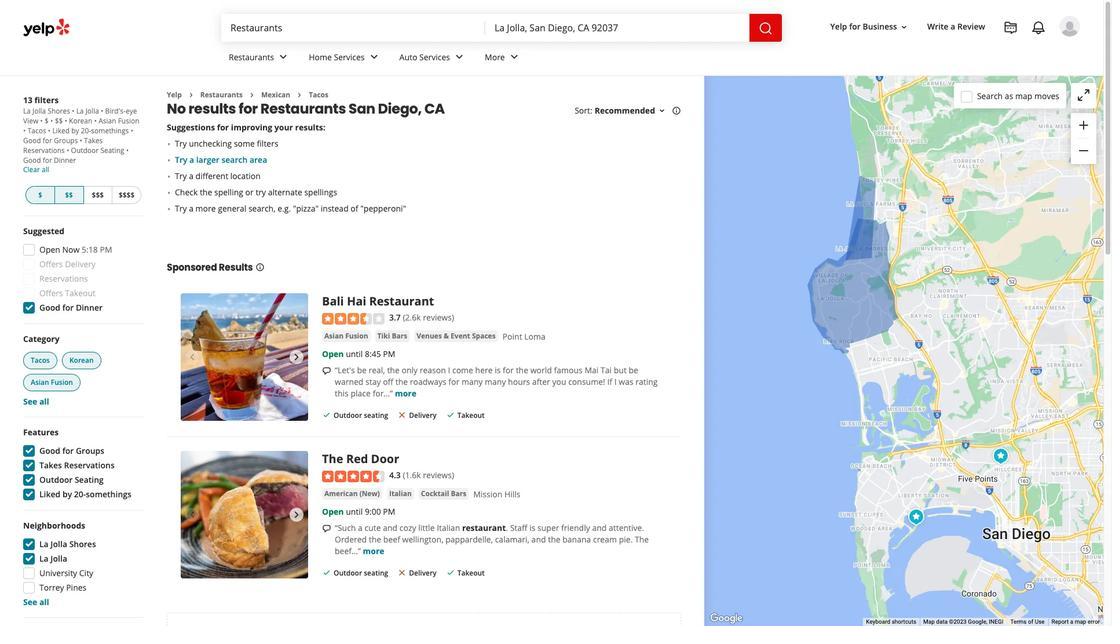 Task type: vqa. For each thing, say whether or not it's contained in the screenshot.
Bali Hai Restaurant's 16 checkmark v2 image
yes



Task type: describe. For each thing, give the bounding box(es) containing it.
yelp for business button
[[826, 16, 914, 37]]

1 be from the left
[[357, 365, 367, 376]]

takeout for the red door
[[458, 568, 485, 578]]

super
[[538, 522, 560, 533]]

google image
[[708, 611, 746, 626]]

1 vertical spatial liked
[[39, 489, 60, 500]]

korean button
[[62, 352, 101, 369]]

jolla for la jolla shores
[[51, 539, 67, 550]]

attentive.
[[609, 522, 645, 533]]

venues & event spaces
[[417, 331, 496, 341]]

until for hai
[[346, 348, 363, 359]]

$$ button
[[55, 186, 84, 204]]

diego,
[[378, 99, 422, 118]]

the down 'super'
[[548, 534, 561, 545]]

a left larger on the left of page
[[190, 154, 194, 165]]

outdoor seating for red
[[334, 568, 389, 578]]

fusion for the topmost asian fusion button
[[346, 331, 368, 341]]

2 many from the left
[[485, 376, 506, 387]]

groups inside group
[[76, 445, 104, 456]]

tacos button
[[23, 352, 57, 369]]

suggested
[[23, 225, 64, 237]]

mission
[[474, 489, 503, 500]]

more inside suggestions for improving your results: try unchecking some filters try a larger search area try a different location check the spelling or try alternate spellings try a more general search, e.g. "pizza" instead of "pepperoni"
[[196, 203, 216, 214]]

roadways
[[410, 376, 447, 387]]

bars for tiki bars
[[392, 331, 408, 341]]

0 vertical spatial i
[[448, 365, 451, 376]]

notifications image
[[1032, 21, 1046, 35]]

rating
[[636, 376, 658, 387]]

american (new) link
[[322, 488, 383, 500]]

24 chevron down v2 image for restaurants
[[277, 50, 291, 64]]

group containing neighborhoods
[[20, 520, 144, 608]]

delivery for bali hai restaurant
[[409, 410, 437, 420]]

1 vertical spatial italian
[[437, 522, 460, 533]]

16 chevron right v2 image for mexican
[[247, 90, 257, 100]]

here
[[476, 365, 493, 376]]

previous image
[[185, 350, 199, 364]]

groups inside • $ • $$ • korean • asian fusion • tacos • liked by 20-somethings • good for groups •
[[54, 136, 78, 145]]

clear all
[[23, 165, 49, 174]]

category
[[23, 333, 59, 344]]

cozy
[[400, 522, 416, 533]]

the up off
[[387, 365, 400, 376]]

la for la jolla shores
[[39, 539, 49, 550]]

the down "cute"
[[369, 534, 382, 545]]

map for error
[[1076, 619, 1087, 625]]

see all for neighborhoods
[[23, 596, 49, 607]]

group containing features
[[20, 427, 144, 504]]

pines
[[66, 582, 87, 593]]

2 horizontal spatial asian
[[325, 331, 344, 341]]

write a review link
[[923, 16, 991, 37]]

3.7 (2.6k reviews)
[[390, 312, 454, 323]]

korean inside button
[[69, 355, 94, 365]]

see all button for neighborhoods
[[23, 596, 49, 607]]

0 horizontal spatial asian
[[31, 377, 49, 387]]

open until 8:45 pm
[[322, 348, 396, 359]]

neighborhoods
[[23, 520, 85, 531]]

consume!
[[569, 376, 606, 387]]

outdoor seating
[[39, 474, 104, 485]]

1 vertical spatial reservations
[[39, 273, 88, 284]]

search image
[[759, 21, 773, 35]]

2 horizontal spatial more
[[395, 388, 417, 399]]

italian inside button
[[389, 489, 412, 498]]

shores for la jolla shores
[[69, 539, 96, 550]]

asian fusion link
[[322, 330, 371, 342]]

american (new) button
[[322, 488, 383, 500]]

location
[[231, 171, 261, 182]]

(1.6k
[[403, 470, 421, 481]]

reason
[[420, 365, 446, 376]]

reviews) for the red door
[[423, 470, 454, 481]]

for down offers takeout
[[62, 302, 74, 313]]

university
[[39, 567, 77, 579]]

the red door link
[[322, 451, 400, 467]]

ca
[[425, 99, 445, 118]]

general
[[218, 203, 247, 214]]

shores for la jolla shores • la jolla •
[[48, 106, 70, 116]]

keyboard shortcuts
[[867, 619, 917, 625]]

restaurants right 16 chevron right v2 image
[[200, 90, 243, 100]]

friendly
[[562, 522, 591, 533]]

for down come in the bottom of the page
[[449, 376, 460, 387]]

filters inside suggestions for improving your results: try unchecking some filters try a larger search area try a different location check the spelling or try alternate spellings try a more general search, e.g. "pizza" instead of "pepperoni"
[[257, 138, 279, 149]]

a right report
[[1071, 619, 1074, 625]]

home
[[309, 51, 332, 62]]

1 horizontal spatial more
[[363, 545, 385, 556]]

4.3 star rating image
[[322, 471, 385, 482]]

1 horizontal spatial i
[[615, 376, 617, 387]]

slideshow element for the
[[181, 451, 308, 579]]

outdoor up liked by 20-somethings
[[39, 474, 73, 485]]

fusion for the bottommost asian fusion button
[[51, 377, 73, 387]]

0 vertical spatial reservations
[[23, 145, 65, 155]]

write
[[928, 21, 949, 32]]

terms
[[1011, 619, 1027, 625]]

outdoor inside • outdoor seating • good for dinner
[[71, 145, 99, 155]]

map data ©2023 google, inegi
[[924, 619, 1004, 625]]

business
[[863, 21, 898, 32]]

report
[[1052, 619, 1070, 625]]

event
[[451, 331, 471, 341]]

the red door image
[[181, 451, 308, 579]]

good inside • $ • $$ • korean • asian fusion • tacos • liked by 20-somethings • good for groups •
[[23, 136, 41, 145]]

yelp link
[[167, 90, 182, 100]]

home services link
[[300, 42, 390, 75]]

place
[[351, 388, 371, 399]]

jolla for la jolla
[[51, 553, 67, 564]]

for up "improving"
[[239, 99, 258, 118]]

outdoor down this
[[334, 410, 362, 420]]

0 horizontal spatial and
[[383, 522, 398, 533]]

outdoor seating for hai
[[334, 410, 389, 420]]

expand map image
[[1078, 88, 1092, 102]]

1 vertical spatial somethings
[[86, 489, 132, 500]]

pm for the red door
[[383, 506, 396, 517]]

9:00
[[365, 506, 381, 517]]

"pepperoni"
[[361, 203, 406, 214]]

sponsored results
[[167, 261, 253, 274]]

jolla left bird's-
[[86, 106, 99, 116]]

point loma
[[503, 331, 546, 342]]

beef
[[384, 534, 400, 545]]

services for auto services
[[420, 51, 450, 62]]

0 vertical spatial the
[[322, 451, 343, 467]]

for inside • $ • $$ • korean • asian fusion • tacos • liked by 20-somethings • good for groups •
[[43, 136, 52, 145]]

(2.6k
[[403, 312, 421, 323]]

open for the
[[322, 506, 344, 517]]

1 vertical spatial 16 info v2 image
[[255, 263, 265, 272]]

user actions element
[[822, 14, 1097, 86]]

report a map error link
[[1052, 619, 1101, 625]]

group containing category
[[21, 333, 144, 408]]

0 vertical spatial pm
[[100, 244, 112, 255]]

is inside "let's be real, the only reason i come here is for the world famous mai tai but be warned stay off the roadways for many many hours after you consume! if i was rating this place for…"
[[495, 365, 501, 376]]

3.7 star rating image
[[322, 313, 385, 325]]

good down offers takeout
[[39, 302, 60, 313]]

suggestions
[[167, 122, 215, 133]]

business categories element
[[220, 42, 1081, 75]]

$$$ button
[[84, 186, 112, 204]]

1 vertical spatial by
[[63, 489, 72, 500]]

16 speech v2 image
[[322, 524, 332, 533]]

16 chevron right v2 image for tacos
[[295, 90, 304, 100]]

of inside suggestions for improving your results: try unchecking some filters try a larger search area try a different location check the spelling or try alternate spellings try a more general search, e.g. "pizza" instead of "pepperoni"
[[351, 203, 359, 214]]

16 chevron down v2 image for recommended
[[658, 106, 667, 115]]

famous
[[554, 365, 583, 376]]

20- inside group
[[74, 489, 86, 500]]

a down check
[[189, 203, 194, 214]]

stay
[[366, 376, 381, 387]]

1 vertical spatial asian fusion button
[[23, 374, 81, 391]]

16 speech v2 image
[[322, 366, 332, 375]]

bali hai restaurant
[[322, 294, 434, 309]]

view
[[23, 116, 38, 126]]

try
[[256, 187, 266, 198]]

yelp for business
[[831, 21, 898, 32]]

features
[[23, 427, 59, 438]]

0 vertical spatial 16 info v2 image
[[672, 106, 682, 115]]

world
[[531, 365, 552, 376]]

$ inside button
[[38, 190, 42, 200]]

pie.
[[619, 534, 633, 545]]

door
[[371, 451, 400, 467]]

keyboard shortcuts button
[[867, 618, 917, 626]]

come
[[453, 365, 474, 376]]

la jolla shores
[[39, 539, 96, 550]]

suggestions for improving your results: try unchecking some filters try a larger search area try a different location check the spelling or try alternate spellings try a more general search, e.g. "pizza" instead of "pepperoni"
[[167, 122, 406, 214]]

sponsored
[[167, 261, 217, 274]]

seating inside group
[[75, 474, 104, 485]]

"pizza"
[[293, 203, 319, 214]]

recommended button
[[595, 105, 667, 116]]

outdoor down 'beef…"'
[[334, 568, 362, 578]]

cocktail
[[421, 489, 449, 498]]

2 vertical spatial reservations
[[64, 460, 115, 471]]

Near text field
[[495, 21, 741, 34]]

2 be from the left
[[629, 365, 639, 376]]

keyboard
[[867, 619, 891, 625]]

tacos inside tacos button
[[31, 355, 50, 365]]

group containing suggested
[[20, 225, 144, 317]]

previous image
[[185, 508, 199, 522]]

more
[[485, 51, 505, 62]]

services for home services
[[334, 51, 365, 62]]

0 vertical spatial all
[[42, 165, 49, 174]]

4 try from the top
[[175, 203, 187, 214]]

takeout inside group
[[65, 288, 96, 299]]

. staff is super friendly and attentive. ordered the beef wellington, pappardelle, calamari, and the banana cream pie. the beef…"
[[335, 522, 649, 556]]

a left "cute"
[[358, 522, 363, 533]]

$$$$ button
[[112, 186, 141, 204]]

$$$$
[[119, 190, 135, 200]]

"let's be real, the only reason i come here is for the world famous mai tai but be warned stay off the roadways for many many hours after you consume! if i was rating this place for…"
[[335, 365, 658, 399]]

1 horizontal spatial of
[[1029, 619, 1034, 625]]

$$$
[[92, 190, 104, 200]]

the inside . staff is super friendly and attentive. ordered the beef wellington, pappardelle, calamari, and the banana cream pie. the beef…"
[[635, 534, 649, 545]]

seating inside • outdoor seating • good for dinner
[[100, 145, 124, 155]]

takes inside group
[[39, 460, 62, 471]]

yelp for yelp link
[[167, 90, 182, 100]]

for up outdoor seating
[[62, 445, 74, 456]]

$$ inside • $ • $$ • korean • asian fusion • tacos • liked by 20-somethings • good for groups •
[[55, 116, 63, 126]]

• $ • $$ • korean • asian fusion • tacos • liked by 20-somethings • good for groups •
[[23, 116, 139, 145]]

italian button
[[387, 488, 414, 500]]

e.g.
[[278, 203, 291, 214]]

0 horizontal spatial bali hai restaurant image
[[181, 294, 308, 421]]

asian fusion for the bottommost asian fusion button
[[31, 377, 73, 387]]

off
[[383, 376, 394, 387]]

terms of use
[[1011, 619, 1045, 625]]

a up check
[[189, 171, 194, 182]]



Task type: locate. For each thing, give the bounding box(es) containing it.
tacos inside • $ • $$ • korean • asian fusion • tacos • liked by 20-somethings • good for groups •
[[28, 126, 46, 136]]

1 horizontal spatial bars
[[451, 489, 467, 498]]

bars right cocktail
[[451, 489, 467, 498]]

$$ right $ button
[[65, 190, 73, 200]]

venues
[[417, 331, 442, 341]]

1 services from the left
[[334, 51, 365, 62]]

review
[[958, 21, 986, 32]]

1 vertical spatial more
[[395, 388, 417, 399]]

16 chevron down v2 image inside yelp for business button
[[900, 22, 909, 32]]

of left 'use'
[[1029, 619, 1034, 625]]

1 horizontal spatial more link
[[395, 388, 417, 399]]

1 vertical spatial $$
[[65, 190, 73, 200]]

seating for door
[[364, 568, 389, 578]]

american
[[325, 489, 358, 498]]

1 vertical spatial see all
[[23, 596, 49, 607]]

a inside 'link'
[[951, 21, 956, 32]]

shortcuts
[[892, 619, 917, 625]]

the right off
[[396, 376, 408, 387]]

group
[[1072, 113, 1097, 164], [20, 225, 144, 317], [21, 333, 144, 408], [20, 427, 144, 504], [20, 520, 144, 608]]

0 horizontal spatial more link
[[363, 545, 385, 556]]

16 chevron down v2 image right business
[[900, 22, 909, 32]]

1 horizontal spatial 16 info v2 image
[[672, 106, 682, 115]]

moves
[[1035, 90, 1060, 101]]

0 horizontal spatial services
[[334, 51, 365, 62]]

next image for bali
[[290, 350, 304, 364]]

reservations up offers takeout
[[39, 273, 88, 284]]

2 none field from the left
[[495, 21, 741, 34]]

liked
[[52, 126, 70, 136], [39, 489, 60, 500]]

after
[[533, 376, 551, 387]]

1 vertical spatial open
[[322, 348, 344, 359]]

next image
[[290, 350, 304, 364], [290, 508, 304, 522]]

None search field
[[221, 14, 785, 42]]

seating
[[364, 410, 389, 420], [364, 568, 389, 578]]

is inside . staff is super friendly and attentive. ordered the beef wellington, pappardelle, calamari, and the banana cream pie. the beef…"
[[530, 522, 536, 533]]

liked down la jolla shores • la jolla •
[[52, 126, 70, 136]]

noah l. image
[[1060, 16, 1081, 37]]

open down suggested
[[39, 244, 60, 255]]

dinner inside • outdoor seating • good for dinner
[[54, 155, 76, 165]]

the right 'pie.'
[[635, 534, 649, 545]]

0 horizontal spatial 24 chevron down v2 image
[[277, 50, 291, 64]]

reviews) for bali hai restaurant
[[423, 312, 454, 323]]

0 horizontal spatial italian
[[389, 489, 412, 498]]

for inside button
[[850, 21, 861, 32]]

0 vertical spatial see all button
[[23, 396, 49, 407]]

16 chevron right v2 image left tacos link at the top of page
[[295, 90, 304, 100]]

2 vertical spatial fusion
[[51, 377, 73, 387]]

16 chevron right v2 image
[[247, 90, 257, 100], [295, 90, 304, 100]]

for inside suggestions for improving your results: try unchecking some filters try a larger search area try a different location check the spelling or try alternate spellings try a more general search, e.g. "pizza" instead of "pepperoni"
[[217, 122, 229, 133]]

2 16 checkmark v2 image from the left
[[446, 410, 455, 419]]

16 checkmark v2 image down 'roadways'
[[446, 410, 455, 419]]

0 horizontal spatial 16 checkmark v2 image
[[322, 568, 332, 577]]

bars right tiki
[[392, 331, 408, 341]]

0 horizontal spatial $
[[38, 190, 42, 200]]

1 vertical spatial groups
[[76, 445, 104, 456]]

la
[[23, 106, 31, 116], [76, 106, 84, 116], [39, 539, 49, 550], [39, 553, 49, 564]]

seating down bird's-
[[100, 145, 124, 155]]

24 chevron down v2 image
[[277, 50, 291, 64], [367, 50, 381, 64], [453, 50, 467, 64]]

offers for offers delivery
[[39, 259, 63, 270]]

1 none field from the left
[[231, 21, 476, 34]]

2 see from the top
[[23, 596, 37, 607]]

area
[[250, 154, 267, 165]]

for up hours
[[503, 365, 514, 376]]

None field
[[231, 21, 476, 34], [495, 21, 741, 34]]

0 vertical spatial takeout
[[65, 288, 96, 299]]

tacos down the category
[[31, 355, 50, 365]]

asian fusion button down 3.7 star rating image
[[322, 330, 371, 342]]

0 horizontal spatial bars
[[392, 331, 408, 341]]

reviews) up & at bottom
[[423, 312, 454, 323]]

tai
[[601, 365, 612, 376]]

good inside • outdoor seating • good for dinner
[[23, 155, 41, 165]]

for
[[850, 21, 861, 32], [239, 99, 258, 118], [217, 122, 229, 133], [43, 136, 52, 145], [43, 155, 52, 165], [62, 302, 74, 313], [503, 365, 514, 376], [449, 376, 460, 387], [62, 445, 74, 456]]

16 info v2 image right results
[[255, 263, 265, 272]]

$ right view
[[45, 116, 49, 126]]

1 vertical spatial takes reservations
[[39, 460, 115, 471]]

0 horizontal spatial the
[[322, 451, 343, 467]]

until for red
[[346, 506, 363, 517]]

16 chevron down v2 image for yelp for business
[[900, 22, 909, 32]]

projects image
[[1005, 21, 1018, 35]]

0 vertical spatial shores
[[48, 106, 70, 116]]

real,
[[369, 365, 385, 376]]

0 vertical spatial see
[[23, 396, 37, 407]]

groups
[[54, 136, 78, 145], [76, 445, 104, 456]]

1 see all button from the top
[[23, 396, 49, 407]]

fusion down 3.7 star rating image
[[346, 331, 368, 341]]

1 vertical spatial seating
[[75, 474, 104, 485]]

1 horizontal spatial none field
[[495, 21, 741, 34]]

map for moves
[[1016, 90, 1033, 101]]

see all button up features at the left bottom of page
[[23, 396, 49, 407]]

16 info v2 image
[[672, 106, 682, 115], [255, 263, 265, 272]]

1 reviews) from the top
[[423, 312, 454, 323]]

seating up liked by 20-somethings
[[75, 474, 104, 485]]

3 try from the top
[[175, 171, 187, 182]]

16 checkmark v2 image for outdoor seating
[[322, 568, 332, 577]]

jolla up university
[[51, 553, 67, 564]]

©2023
[[950, 619, 967, 625]]

0 vertical spatial seating
[[364, 410, 389, 420]]

somethings inside • $ • $$ • korean • asian fusion • tacos • liked by 20-somethings • good for groups •
[[91, 126, 129, 136]]

1 offers from the top
[[39, 259, 63, 270]]

restaurants link right 16 chevron right v2 image
[[200, 90, 243, 100]]

1 vertical spatial reviews)
[[423, 470, 454, 481]]

korean
[[69, 116, 92, 126], [69, 355, 94, 365]]

1 16 checkmark v2 image from the left
[[322, 410, 332, 419]]

asian fusion for the topmost asian fusion button
[[325, 331, 368, 341]]

the down different
[[200, 187, 212, 198]]

4.3
[[390, 470, 401, 481]]

offers for offers takeout
[[39, 288, 63, 299]]

bird's-eye view
[[23, 106, 137, 126]]

fusion left no
[[118, 116, 139, 126]]

filters up area on the top
[[257, 138, 279, 149]]

$ inside • $ • $$ • korean • asian fusion • tacos • liked by 20-somethings • good for groups •
[[45, 116, 49, 126]]

try a larger search area link
[[175, 154, 267, 165]]

2 24 chevron down v2 image from the left
[[367, 50, 381, 64]]

0 horizontal spatial $$
[[55, 116, 63, 126]]

0 vertical spatial by
[[71, 126, 79, 136]]

see all for category
[[23, 396, 49, 407]]

la down 13
[[23, 106, 31, 116]]

0 vertical spatial reviews)
[[423, 312, 454, 323]]

cute
[[365, 522, 381, 533]]

0 vertical spatial takes reservations
[[23, 136, 103, 155]]

24 chevron down v2 image right 'auto services' on the top
[[453, 50, 467, 64]]

2 vertical spatial asian
[[31, 377, 49, 387]]

2 services from the left
[[420, 51, 450, 62]]

next image for the
[[290, 508, 304, 522]]

good up $ button
[[23, 155, 41, 165]]

2 16 checkmark v2 image from the left
[[446, 568, 455, 577]]

1 vertical spatial of
[[1029, 619, 1034, 625]]

24 chevron down v2 image for home services
[[367, 50, 381, 64]]

1 vertical spatial bali hai restaurant image
[[905, 505, 928, 528]]

services right auto
[[420, 51, 450, 62]]

pm right 9:00
[[383, 506, 396, 517]]

pm right 5:18
[[100, 244, 112, 255]]

0 vertical spatial somethings
[[91, 126, 129, 136]]

"such
[[335, 522, 356, 533]]

american (new)
[[325, 489, 380, 498]]

see all up features at the left bottom of page
[[23, 396, 49, 407]]

0 vertical spatial of
[[351, 203, 359, 214]]

by inside • $ • $$ • korean • asian fusion • tacos • liked by 20-somethings • good for groups •
[[71, 126, 79, 136]]

slideshow element
[[181, 294, 308, 421], [181, 451, 308, 579]]

groups down bird's-eye view
[[54, 136, 78, 145]]

16 chevron right v2 image
[[187, 90, 196, 100]]

services
[[334, 51, 365, 62], [420, 51, 450, 62]]

more link
[[476, 42, 531, 75]]

the inside suggestions for improving your results: try unchecking some filters try a larger search area try a different location check the spelling or try alternate spellings try a more general search, e.g. "pizza" instead of "pepperoni"
[[200, 187, 212, 198]]

tiki bars link
[[375, 330, 410, 342]]

bali
[[322, 294, 344, 309]]

1 horizontal spatial the
[[635, 534, 649, 545]]

2 16 chevron right v2 image from the left
[[295, 90, 304, 100]]

slideshow element for bali
[[181, 294, 308, 421]]

16 checkmark v2 image for outdoor seating
[[322, 410, 332, 419]]

0 horizontal spatial map
[[1016, 90, 1033, 101]]

0 horizontal spatial i
[[448, 365, 451, 376]]

20-
[[81, 126, 91, 136], [74, 489, 86, 500]]

1 16 checkmark v2 image from the left
[[322, 568, 332, 577]]

16 checkmark v2 image
[[322, 410, 332, 419], [446, 410, 455, 419]]

1 many from the left
[[462, 376, 483, 387]]

2 seating from the top
[[364, 568, 389, 578]]

reservations
[[23, 145, 65, 155], [39, 273, 88, 284], [64, 460, 115, 471]]

20- inside • $ • $$ • korean • asian fusion • tacos • liked by 20-somethings • good for groups •
[[81, 126, 91, 136]]

yelp for yelp for business
[[831, 21, 848, 32]]

for…"
[[373, 388, 393, 399]]

see for neighborhoods
[[23, 596, 37, 607]]

tacos down 13 filters
[[28, 126, 46, 136]]

alternate
[[268, 187, 302, 198]]

asian inside • $ • $$ • korean • asian fusion • tacos • liked by 20-somethings • good for groups •
[[99, 116, 116, 126]]

"such a cute and cozy little italian restaurant
[[335, 522, 506, 533]]

1 seating from the top
[[364, 410, 389, 420]]

2 reviews) from the top
[[423, 470, 454, 481]]

1 horizontal spatial be
[[629, 365, 639, 376]]

more
[[196, 203, 216, 214], [395, 388, 417, 399], [363, 545, 385, 556]]

liked down outdoor seating
[[39, 489, 60, 500]]

1 vertical spatial delivery
[[409, 410, 437, 420]]

1 next image from the top
[[290, 350, 304, 364]]

1 see from the top
[[23, 396, 37, 407]]

see all
[[23, 396, 49, 407], [23, 596, 49, 607]]

1 horizontal spatial 16 checkmark v2 image
[[446, 568, 455, 577]]

1 outdoor seating from the top
[[334, 410, 389, 420]]

$ button
[[26, 186, 55, 204]]

outdoor seating
[[334, 410, 389, 420], [334, 568, 389, 578]]

0 vertical spatial restaurants link
[[220, 42, 300, 75]]

la for la jolla
[[39, 553, 49, 564]]

1 vertical spatial until
[[346, 506, 363, 517]]

see all down torrey on the left bottom
[[23, 596, 49, 607]]

seating down for…"
[[364, 410, 389, 420]]

dinner inside group
[[76, 302, 103, 313]]

0 vertical spatial until
[[346, 348, 363, 359]]

2 horizontal spatial and
[[593, 522, 607, 533]]

clear all link
[[23, 165, 49, 174]]

mexican
[[261, 90, 291, 100]]

1 korean from the top
[[69, 116, 92, 126]]

delivery right 16 close v2 icon
[[409, 410, 437, 420]]

1 horizontal spatial asian
[[99, 116, 116, 126]]

italian down 4.3
[[389, 489, 412, 498]]

many down come in the bottom of the page
[[462, 376, 483, 387]]

24 chevron down v2 image inside the auto services link
[[453, 50, 467, 64]]

seating for restaurant
[[364, 410, 389, 420]]

0 vertical spatial $
[[45, 116, 49, 126]]

reservations up clear all link
[[23, 145, 65, 155]]

open for bali
[[322, 348, 344, 359]]

0 horizontal spatial 16 checkmark v2 image
[[322, 410, 332, 419]]

outdoor seating down place in the left bottom of the page
[[334, 410, 389, 420]]

1 horizontal spatial and
[[532, 534, 546, 545]]

la for la jolla shores • la jolla •
[[23, 106, 31, 116]]

la left bird's-
[[76, 106, 84, 116]]

for inside • outdoor seating • good for dinner
[[43, 155, 52, 165]]

1 vertical spatial see
[[23, 596, 37, 607]]

13 filters
[[23, 94, 59, 105]]

0 vertical spatial next image
[[290, 350, 304, 364]]

cocktail bars button
[[419, 488, 469, 500]]

2 vertical spatial more
[[363, 545, 385, 556]]

no results for restaurants san diego, ca
[[167, 99, 445, 118]]

good for dinner
[[39, 302, 103, 313]]

delivery for the red door
[[409, 568, 437, 578]]

and up 'beef'
[[383, 522, 398, 533]]

more down check
[[196, 203, 216, 214]]

1 vertical spatial korean
[[69, 355, 94, 365]]

tiki bars button
[[375, 330, 410, 342]]

restaurants link up mexican link
[[220, 42, 300, 75]]

0 vertical spatial asian
[[99, 116, 116, 126]]

restaurants up results:
[[261, 99, 346, 118]]

16 checkmark v2 image for takeout
[[446, 410, 455, 419]]

cocktail bars link
[[419, 488, 469, 500]]

pappardelle,
[[446, 534, 493, 545]]

1 horizontal spatial services
[[420, 51, 450, 62]]

0 vertical spatial delivery
[[65, 259, 96, 270]]

fusion
[[118, 116, 139, 126], [346, 331, 368, 341], [51, 377, 73, 387]]

0 vertical spatial filters
[[35, 94, 59, 105]]

banana
[[563, 534, 591, 545]]

reviews) up cocktail
[[423, 470, 454, 481]]

2 see all from the top
[[23, 596, 49, 607]]

asian fusion down 3.7 star rating image
[[325, 331, 368, 341]]

16 checkmark v2 image down 16 speech v2 image
[[322, 568, 332, 577]]

2 vertical spatial delivery
[[409, 568, 437, 578]]

2 see all button from the top
[[23, 596, 49, 607]]

16 checkmark v2 image
[[322, 568, 332, 577], [446, 568, 455, 577]]

1 vertical spatial bars
[[451, 489, 467, 498]]

1 16 chevron right v2 image from the left
[[247, 90, 257, 100]]

takeout for bali hai restaurant
[[458, 410, 485, 420]]

yelp left business
[[831, 21, 848, 32]]

the up hours
[[516, 365, 529, 376]]

2 until from the top
[[346, 506, 363, 517]]

1 24 chevron down v2 image from the left
[[277, 50, 291, 64]]

1 slideshow element from the top
[[181, 294, 308, 421]]

restaurants inside business categories element
[[229, 51, 274, 62]]

see
[[23, 396, 37, 407], [23, 596, 37, 607]]

liked by 20-somethings
[[39, 489, 132, 500]]

for left business
[[850, 21, 861, 32]]

pm for bali hai restaurant
[[383, 348, 396, 359]]

i right if
[[615, 376, 617, 387]]

services right home at the top left of page
[[334, 51, 365, 62]]

takes inside the takes reservations
[[84, 136, 103, 145]]

0 vertical spatial more link
[[395, 388, 417, 399]]

1 vertical spatial tacos
[[28, 126, 46, 136]]

16 chevron down v2 image
[[900, 22, 909, 32], [658, 106, 667, 115]]

24 chevron down v2 image inside home services link
[[367, 50, 381, 64]]

2 try from the top
[[175, 154, 188, 165]]

if
[[608, 376, 613, 387]]

0 vertical spatial asian fusion button
[[322, 330, 371, 342]]

Find text field
[[231, 21, 476, 34]]

i left come in the bottom of the page
[[448, 365, 451, 376]]

spaces
[[472, 331, 496, 341]]

check
[[175, 187, 198, 198]]

bali hai restaurant image
[[181, 294, 308, 421], [905, 505, 928, 528]]

now
[[62, 244, 80, 255]]

all for neighborhoods
[[39, 596, 49, 607]]

16 close v2 image
[[398, 410, 407, 419]]

yelp inside button
[[831, 21, 848, 32]]

jolla for la jolla shores • la jolla •
[[32, 106, 46, 116]]

0 horizontal spatial be
[[357, 365, 367, 376]]

takes
[[84, 136, 103, 145], [39, 460, 62, 471]]

takes up outdoor seating
[[39, 460, 62, 471]]

the
[[200, 187, 212, 198], [387, 365, 400, 376], [516, 365, 529, 376], [396, 376, 408, 387], [369, 534, 382, 545], [548, 534, 561, 545]]

none field up home services link on the left top of page
[[231, 21, 476, 34]]

delivery down open now 5:18 pm
[[65, 259, 96, 270]]

2 offers from the top
[[39, 288, 63, 299]]

mai
[[585, 365, 599, 376]]

1 vertical spatial dinner
[[76, 302, 103, 313]]

red
[[346, 451, 368, 467]]

la up la jolla
[[39, 539, 49, 550]]

clear
[[23, 165, 40, 174]]

fusion inside • $ • $$ • korean • asian fusion • tacos • liked by 20-somethings • good for groups •
[[118, 116, 139, 126]]

try left larger on the left of page
[[175, 154, 188, 165]]

no
[[167, 99, 186, 118]]

0 vertical spatial groups
[[54, 136, 78, 145]]

seating left 16 close v2 image
[[364, 568, 389, 578]]

see for category
[[23, 396, 37, 407]]

takeout down "let's be real, the only reason i come here is for the world famous mai tai but be warned stay off the roadways for many many hours after you consume! if i was rating this place for…"
[[458, 410, 485, 420]]

the red door
[[322, 451, 400, 467]]

all right clear
[[42, 165, 49, 174]]

2 outdoor seating from the top
[[334, 568, 389, 578]]

all down torrey on the left bottom
[[39, 596, 49, 607]]

outdoor seating down 'beef…"'
[[334, 568, 389, 578]]

1 horizontal spatial 16 chevron down v2 image
[[900, 22, 909, 32]]

1 vertical spatial see all button
[[23, 596, 49, 607]]

results:
[[295, 122, 326, 133]]

asian
[[99, 116, 116, 126], [325, 331, 344, 341], [31, 377, 49, 387]]

unchecking
[[189, 138, 232, 149]]

be left real,
[[357, 365, 367, 376]]

see all button down torrey on the left bottom
[[23, 596, 49, 607]]

1 horizontal spatial $$
[[65, 190, 73, 200]]

search
[[978, 90, 1004, 101]]

1 try from the top
[[175, 138, 187, 149]]

is right staff
[[530, 522, 536, 533]]

0 vertical spatial open
[[39, 244, 60, 255]]

0 horizontal spatial 16 chevron right v2 image
[[247, 90, 257, 100]]

0 vertical spatial more
[[196, 203, 216, 214]]

delivery right 16 close v2 image
[[409, 568, 437, 578]]

1 vertical spatial asian fusion
[[31, 377, 73, 387]]

calamari,
[[495, 534, 530, 545]]

zoom in image
[[1078, 118, 1092, 132]]

1 horizontal spatial 16 checkmark v2 image
[[446, 410, 455, 419]]

1 vertical spatial restaurants link
[[200, 90, 243, 100]]

but
[[614, 365, 627, 376]]

0 vertical spatial tacos
[[309, 90, 329, 100]]

2 next image from the top
[[290, 508, 304, 522]]

none field find
[[231, 21, 476, 34]]

asian down 3.7 star rating image
[[325, 331, 344, 341]]

takes down bird's-eye view
[[84, 136, 103, 145]]

1 until from the top
[[346, 348, 363, 359]]

2 vertical spatial open
[[322, 506, 344, 517]]

bali hai restaurant image inside "map" region
[[905, 505, 928, 528]]

0 horizontal spatial is
[[495, 365, 501, 376]]

0 vertical spatial korean
[[69, 116, 92, 126]]

delivery
[[65, 259, 96, 270], [409, 410, 437, 420], [409, 568, 437, 578]]

map right as
[[1016, 90, 1033, 101]]

bird's-
[[105, 106, 126, 116]]

0 vertical spatial bars
[[392, 331, 408, 341]]

13
[[23, 94, 32, 105]]

see all button for category
[[23, 396, 49, 407]]

3 24 chevron down v2 image from the left
[[453, 50, 467, 64]]

korean right tacos button
[[69, 355, 94, 365]]

spelling
[[214, 187, 243, 198]]

1 vertical spatial outdoor seating
[[334, 568, 389, 578]]

korean up • outdoor seating • good for dinner
[[69, 116, 92, 126]]

4.3 (1.6k reviews)
[[390, 470, 454, 481]]

offers up good for dinner
[[39, 288, 63, 299]]

shores inside group
[[69, 539, 96, 550]]

outdoor
[[71, 145, 99, 155], [334, 410, 362, 420], [39, 474, 73, 485], [334, 568, 362, 578]]

try down check
[[175, 203, 187, 214]]

16 checkmark v2 image for takeout
[[446, 568, 455, 577]]

2 slideshow element from the top
[[181, 451, 308, 579]]

bars
[[392, 331, 408, 341], [451, 489, 467, 498]]

1 see all from the top
[[23, 396, 49, 407]]

of
[[351, 203, 359, 214], [1029, 619, 1034, 625]]

map left the error
[[1076, 619, 1087, 625]]

be right but
[[629, 365, 639, 376]]

somethings down outdoor seating
[[86, 489, 132, 500]]

jolla down 13 filters
[[32, 106, 46, 116]]

map region
[[576, 0, 1113, 626]]

all for category
[[39, 396, 49, 407]]

16 close v2 image
[[398, 568, 407, 577]]

la up university
[[39, 553, 49, 564]]

bars for cocktail bars
[[451, 489, 467, 498]]

1 vertical spatial seating
[[364, 568, 389, 578]]

error
[[1089, 619, 1101, 625]]

by down outdoor seating
[[63, 489, 72, 500]]

open up 16 speech v2 image
[[322, 506, 344, 517]]

• outdoor seating • good for dinner
[[23, 145, 129, 165]]

korean inside • $ • $$ • korean • asian fusion • tacos • liked by 20-somethings • good for groups •
[[69, 116, 92, 126]]

asian left eye
[[99, 116, 116, 126]]

the red door image
[[990, 444, 1013, 468]]

zoom out image
[[1078, 144, 1092, 158]]

0 horizontal spatial 16 chevron down v2 image
[[658, 106, 667, 115]]

cream
[[594, 534, 617, 545]]

1 vertical spatial 20-
[[74, 489, 86, 500]]

1 horizontal spatial fusion
[[118, 116, 139, 126]]

$$ inside button
[[65, 190, 73, 200]]

1 vertical spatial $
[[38, 190, 42, 200]]

24 chevron down v2 image for auto services
[[453, 50, 467, 64]]

0 horizontal spatial filters
[[35, 94, 59, 105]]

24 chevron down v2 image
[[508, 50, 522, 64]]

the left red
[[322, 451, 343, 467]]

yelp
[[831, 21, 848, 32], [167, 90, 182, 100]]

none field near
[[495, 21, 741, 34]]

.
[[506, 522, 508, 533]]

auto services link
[[390, 42, 476, 75]]

1 horizontal spatial italian
[[437, 522, 460, 533]]

your
[[275, 122, 293, 133]]

2 korean from the top
[[69, 355, 94, 365]]

1 vertical spatial shores
[[69, 539, 96, 550]]

1 horizontal spatial takes
[[84, 136, 103, 145]]

seating
[[100, 145, 124, 155], [75, 474, 104, 485]]

1 vertical spatial the
[[635, 534, 649, 545]]

16 chevron down v2 image inside recommended popup button
[[658, 106, 667, 115]]

liked inside • $ • $$ • korean • asian fusion • tacos • liked by 20-somethings • good for groups •
[[52, 126, 70, 136]]

good down features at the left bottom of page
[[39, 445, 60, 456]]



